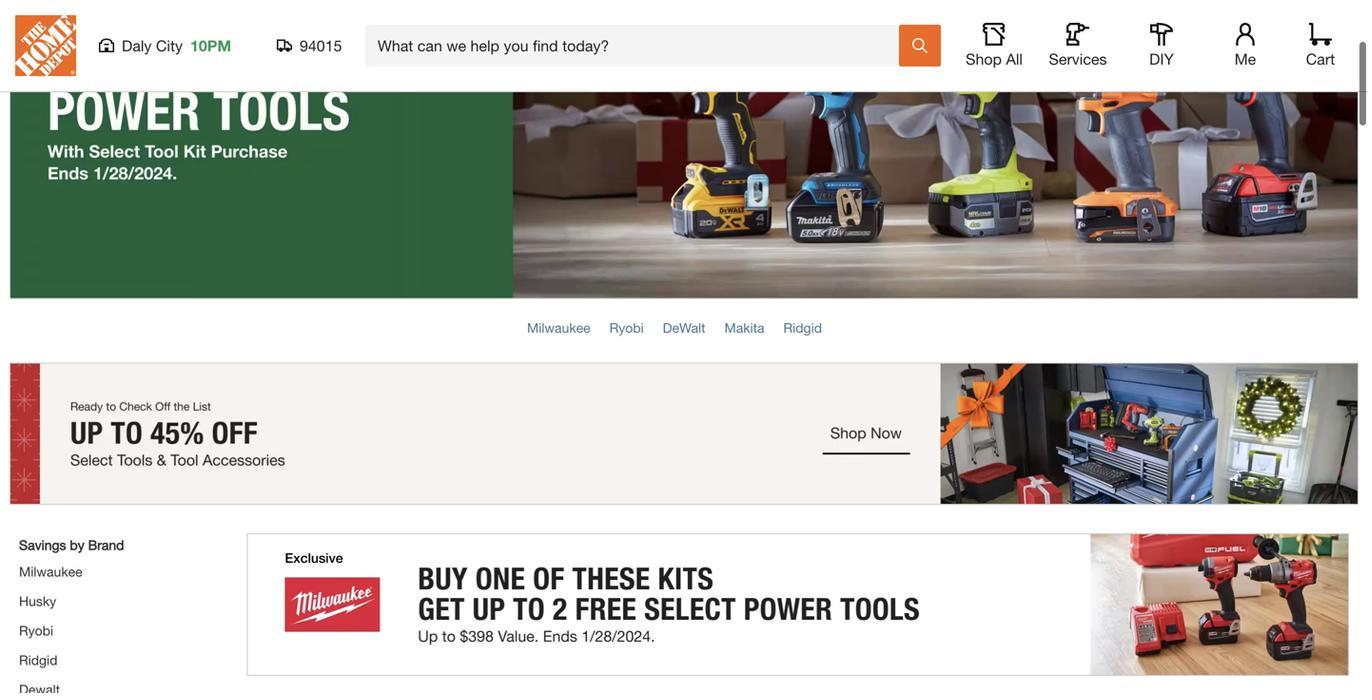 Task type: describe. For each thing, give the bounding box(es) containing it.
milwaukee. buy one of these kits get up to 2 free select power tools up to $398 value. ends 1/28/2024. image
[[247, 621, 1350, 694]]

savings
[[19, 625, 66, 640]]

ready to check off the list. up to 45% off select tools & tool accessories. shop now image
[[10, 450, 1359, 592]]

by
[[70, 625, 84, 640]]

milwaukee
[[19, 651, 82, 667]]

brand
[[88, 625, 124, 640]]



Task type: locate. For each thing, give the bounding box(es) containing it.
up to 2 free select power tools with select tool kit purchase. ends 1/28/2024. image
[[10, 6, 1359, 386]]

milwaukee link
[[19, 651, 82, 667]]

savings by brand
[[19, 625, 124, 640]]

feedback link image
[[1343, 322, 1369, 425]]



Task type: vqa. For each thing, say whether or not it's contained in the screenshot.
Milwaukee link
yes



